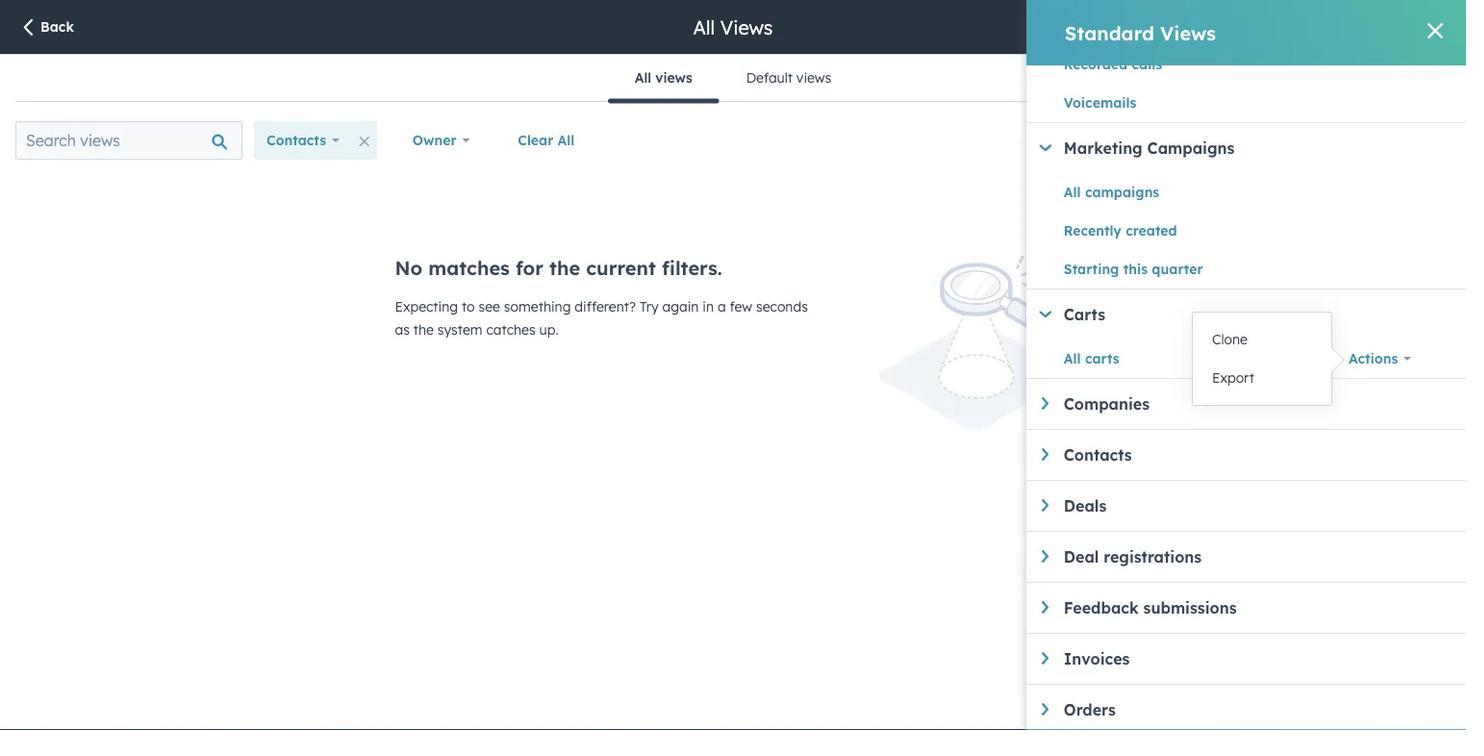 Task type: vqa. For each thing, say whether or not it's contained in the screenshot.
first views from the right
yes



Task type: locate. For each thing, give the bounding box(es) containing it.
views inside "button"
[[656, 69, 693, 86]]

no
[[395, 256, 423, 280]]

companies button
[[1042, 395, 1467, 414]]

marketing
[[1064, 139, 1143, 158]]

to
[[462, 298, 475, 315]]

all campaigns
[[1064, 184, 1160, 201]]

clear all button
[[506, 121, 588, 160]]

1 views from the left
[[656, 69, 693, 86]]

caret image for marketing campaigns
[[1040, 145, 1052, 151]]

recorded calls link
[[1064, 53, 1337, 76]]

caret image inside marketing campaigns dropdown button
[[1040, 145, 1052, 151]]

owner
[[413, 132, 457, 149]]

views up default on the top of the page
[[721, 15, 773, 39]]

views inside page section "element"
[[721, 15, 773, 39]]

caret image inside contacts dropdown button
[[1042, 449, 1049, 461]]

recorded calls
[[1064, 56, 1163, 73]]

all inside button
[[558, 132, 575, 149]]

all for all campaigns
[[1064, 184, 1082, 201]]

actions
[[1349, 350, 1399, 367]]

voicemails
[[1064, 94, 1137, 111]]

default
[[747, 69, 793, 86]]

submissions
[[1144, 599, 1237, 618]]

clone button
[[1194, 321, 1332, 359]]

marketing campaigns button
[[1039, 139, 1467, 158]]

actions button
[[1337, 340, 1425, 378]]

all views
[[635, 69, 693, 86]]

caret image inside invoices dropdown button
[[1042, 653, 1049, 665]]

0 horizontal spatial views
[[721, 15, 773, 39]]

carts
[[1086, 350, 1120, 367]]

created
[[1126, 222, 1178, 239]]

caret image for invoices
[[1042, 653, 1049, 665]]

caret image for companies
[[1042, 398, 1049, 410]]

in
[[703, 298, 714, 315]]

the right as
[[414, 321, 434, 338]]

caret image inside carts dropdown button
[[1040, 311, 1052, 318]]

the right the for
[[550, 256, 581, 280]]

standard
[[1065, 21, 1155, 45]]

catches
[[487, 321, 536, 338]]

deals
[[1064, 497, 1107, 516]]

0 horizontal spatial contacts
[[267, 132, 326, 149]]

deal
[[1064, 548, 1100, 567]]

all campaigns link
[[1064, 181, 1337, 204]]

clone
[[1213, 331, 1248, 348]]

something
[[504, 298, 571, 315]]

views up recorded calls link
[[1161, 21, 1217, 45]]

matches
[[429, 256, 510, 280]]

1 vertical spatial contacts
[[1064, 446, 1133, 465]]

deals button
[[1042, 497, 1467, 516]]

caret image for deal registrations
[[1042, 551, 1049, 563]]

carts
[[1064, 305, 1106, 324]]

all inside "button"
[[635, 69, 652, 86]]

views
[[656, 69, 693, 86], [797, 69, 832, 86]]

up.
[[540, 321, 559, 338]]

current
[[586, 256, 656, 280]]

caret image
[[1040, 145, 1052, 151], [1040, 311, 1052, 318], [1042, 398, 1049, 410], [1042, 449, 1049, 461], [1042, 500, 1049, 512], [1042, 551, 1049, 563], [1042, 602, 1049, 614], [1042, 653, 1049, 665]]

clear
[[518, 132, 554, 149]]

campaigns
[[1086, 184, 1160, 201]]

0 horizontal spatial views
[[656, 69, 693, 86]]

export button
[[1194, 359, 1332, 398]]

the inside expecting to see something different? try again in a few seconds as the system catches up.
[[414, 321, 434, 338]]

navigation containing all views
[[608, 55, 859, 103]]

starting
[[1064, 261, 1120, 278]]

views right default on the top of the page
[[797, 69, 832, 86]]

recently created
[[1064, 222, 1178, 239]]

caret image
[[1042, 704, 1049, 716]]

0 vertical spatial contacts
[[267, 132, 326, 149]]

all
[[694, 15, 715, 39], [635, 69, 652, 86], [558, 132, 575, 149], [1064, 184, 1082, 201], [1064, 350, 1082, 367]]

caret image inside deal registrations dropdown button
[[1042, 551, 1049, 563]]

all carts
[[1064, 350, 1120, 367]]

all inside page section "element"
[[694, 15, 715, 39]]

starting this quarter
[[1064, 261, 1204, 278]]

few
[[730, 298, 753, 315]]

default views
[[747, 69, 832, 86]]

caret image inside companies dropdown button
[[1042, 398, 1049, 410]]

caret image inside the deals dropdown button
[[1042, 500, 1049, 512]]

deal registrations
[[1064, 548, 1202, 567]]

1 horizontal spatial views
[[1161, 21, 1217, 45]]

navigation
[[608, 55, 859, 103]]

views
[[721, 15, 773, 39], [1161, 21, 1217, 45]]

contacts
[[267, 132, 326, 149], [1064, 446, 1133, 465]]

0 horizontal spatial the
[[414, 321, 434, 338]]

page section element
[[0, 0, 1467, 54]]

recently
[[1064, 222, 1122, 239]]

seconds
[[757, 298, 808, 315]]

1 vertical spatial the
[[414, 321, 434, 338]]

2 views from the left
[[797, 69, 832, 86]]

views down page section "element"
[[656, 69, 693, 86]]

caret image inside feedback submissions dropdown button
[[1042, 602, 1049, 614]]

clear all
[[518, 132, 575, 149]]

as
[[395, 321, 410, 338]]

contacts button
[[254, 121, 352, 160]]

views inside button
[[797, 69, 832, 86]]

the
[[550, 256, 581, 280], [414, 321, 434, 338]]

1 horizontal spatial views
[[797, 69, 832, 86]]

all for all views
[[635, 69, 652, 86]]

1 horizontal spatial the
[[550, 256, 581, 280]]

all for all carts
[[1064, 350, 1082, 367]]

companies
[[1064, 395, 1150, 414]]



Task type: describe. For each thing, give the bounding box(es) containing it.
filters.
[[662, 256, 723, 280]]

all views
[[694, 15, 773, 39]]

standard views
[[1065, 21, 1217, 45]]

calls
[[1132, 56, 1163, 73]]

owner button
[[400, 121, 483, 160]]

caret image for feedback submissions
[[1042, 602, 1049, 614]]

marketing campaigns
[[1064, 139, 1235, 158]]

try
[[640, 298, 659, 315]]

feedback submissions button
[[1042, 599, 1467, 618]]

contacts inside contacts popup button
[[267, 132, 326, 149]]

recently created link
[[1064, 219, 1337, 243]]

deal registrations button
[[1042, 548, 1467, 567]]

0 vertical spatial the
[[550, 256, 581, 280]]

Search views search field
[[15, 121, 243, 160]]

feedback
[[1064, 599, 1139, 618]]

recorded
[[1064, 56, 1128, 73]]

invoices
[[1064, 650, 1130, 669]]

caret image for contacts
[[1042, 449, 1049, 461]]

no matches for the current filters.
[[395, 256, 723, 280]]

views for all views
[[721, 15, 773, 39]]

back
[[40, 18, 74, 35]]

a
[[718, 298, 726, 315]]

caret image for carts
[[1040, 311, 1052, 318]]

different?
[[575, 298, 636, 315]]

orders
[[1064, 701, 1116, 720]]

orders button
[[1042, 701, 1467, 720]]

see
[[479, 298, 500, 315]]

carts button
[[1039, 305, 1467, 324]]

contacts button
[[1042, 446, 1467, 465]]

all carts link
[[1064, 347, 1337, 371]]

expecting to see something different? try again in a few seconds as the system catches up.
[[395, 298, 808, 338]]

views for standard views
[[1161, 21, 1217, 45]]

all for all views
[[694, 15, 715, 39]]

for
[[516, 256, 544, 280]]

default views button
[[720, 55, 859, 101]]

views for default views
[[797, 69, 832, 86]]

caret image for deals
[[1042, 500, 1049, 512]]

1 horizontal spatial contacts
[[1064, 446, 1133, 465]]

views for all views
[[656, 69, 693, 86]]

starting this quarter link
[[1064, 258, 1337, 281]]

feedback submissions
[[1064, 599, 1237, 618]]

back link
[[19, 18, 74, 39]]

campaigns
[[1148, 139, 1235, 158]]

registrations
[[1104, 548, 1202, 567]]

close image
[[1428, 23, 1444, 39]]

this
[[1124, 261, 1148, 278]]

system
[[438, 321, 483, 338]]

all views button
[[608, 55, 720, 103]]

again
[[663, 298, 699, 315]]

export
[[1213, 370, 1255, 386]]

invoices button
[[1042, 650, 1467, 669]]

expecting
[[395, 298, 458, 315]]

quarter
[[1153, 261, 1204, 278]]

voicemails link
[[1064, 91, 1337, 115]]



